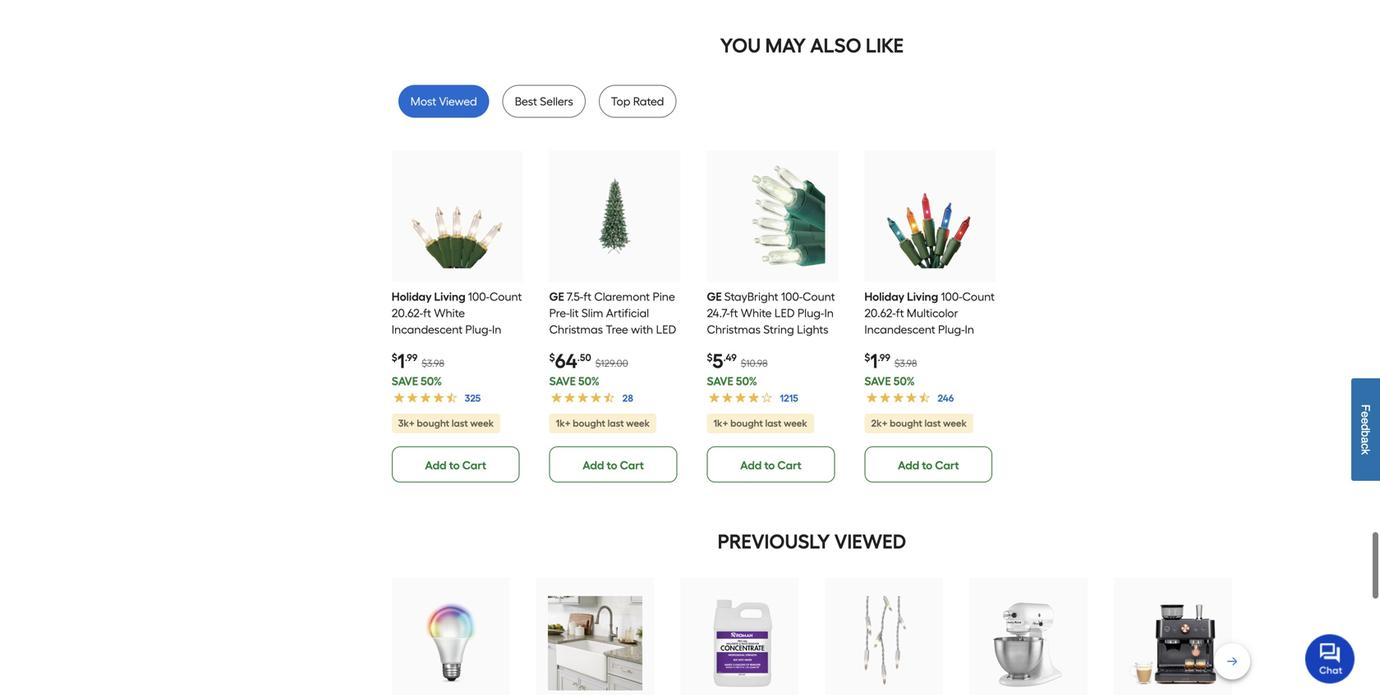 Task type: describe. For each thing, give the bounding box(es) containing it.
white inside 100-count 20.62-ft white incandescent plug-in christmas string lights
[[434, 306, 465, 320]]

you
[[720, 34, 761, 57]]

1k+ bought last week for 5
[[714, 418, 808, 430]]

add to cart for 100-count 20.62-ft multicolor incandescent plug-in christmas string lights
[[898, 459, 959, 473]]

holiday for 100-count 20.62-ft multicolor incandescent plug-in christmas string lights
[[865, 290, 905, 304]]

$ for 7.5-ft claremont pine pre-lit slim artificial christmas tree with led lights
[[549, 352, 555, 364]]

cart for 100-count 20.62-ft multicolor incandescent plug-in christmas string lights
[[935, 459, 959, 473]]

ge staybright 100-count 24.7-ft white led plug-in christmas string lights image
[[720, 164, 825, 269]]

viewed for previously viewed
[[835, 530, 906, 554]]

100- inside "staybright 100-count 24.7-ft white led plug-in christmas string lights"
[[781, 290, 803, 304]]

christmas inside "staybright 100-count 24.7-ft white led plug-in christmas string lights"
[[707, 323, 761, 337]]

christmas for 100-count 20.62-ft white incandescent plug-in christmas string lights
[[392, 339, 445, 353]]

bought for 100-count 20.62-ft multicolor incandescent plug-in christmas string lights
[[890, 418, 923, 430]]

100-count 20.62-ft white incandescent plug-in christmas string lights
[[392, 290, 522, 353]]

with
[[631, 323, 653, 337]]

100- for 100-count 20.62-ft multicolor incandescent plug-in christmas string lights
[[941, 290, 963, 304]]

3k+ bought last week
[[398, 418, 494, 430]]

cart for 100-count 20.62-ft white incandescent plug-in christmas string lights
[[462, 459, 486, 473]]

d
[[1359, 425, 1372, 431]]

last for staybright 100-count 24.7-ft white led plug-in christmas string lights
[[765, 418, 782, 430]]

$ 64 .50 $129.00 save 50%
[[549, 349, 628, 388]]

pine
[[653, 290, 675, 304]]

.49
[[723, 352, 737, 364]]

last for 100-count 20.62-ft white incandescent plug-in christmas string lights
[[452, 418, 468, 430]]

bought for staybright 100-count 24.7-ft white led plug-in christmas string lights
[[731, 418, 763, 430]]

artificial
[[606, 306, 649, 320]]

living for multicolor
[[907, 290, 938, 304]]

cart for 7.5-ft claremont pine pre-lit slim artificial christmas tree with led lights
[[620, 459, 644, 473]]

$129.00
[[595, 358, 628, 370]]

previously
[[718, 530, 830, 554]]

lights inside 100-count 20.62-ft multicolor incandescent plug-in christmas string lights
[[955, 339, 986, 353]]

$ for staybright 100-count 24.7-ft white led plug-in christmas string lights
[[707, 352, 713, 364]]

week for 7.5-ft claremont pine pre-lit slim artificial christmas tree with led lights
[[626, 418, 650, 430]]

ft inside '7.5-ft claremont pine pre-lit slim artificial christmas tree with led lights'
[[583, 290, 592, 304]]

holiday living for white
[[392, 290, 466, 304]]

to for 100-count 20.62-ft white incandescent plug-in christmas string lights
[[449, 459, 460, 473]]

plug- inside "staybright 100-count 24.7-ft white led plug-in christmas string lights"
[[798, 306, 824, 320]]

cafe bellissimo stainless steel semi automatic programmable espresso machine image
[[1126, 597, 1221, 691]]

add to cart link for 7.5-ft claremont pine pre-lit slim artificial christmas tree with led lights
[[549, 447, 677, 483]]

feit electric feit smart wifi 60-watt eq a19 full spectrum medium base (e-26) dimmable smart led light bulb (3-pack) image
[[404, 597, 498, 691]]

ge for 5
[[707, 290, 722, 304]]

100-count 20.62-ft multicolor incandescent plug-in christmas string lights
[[865, 290, 995, 353]]

in for 100-count 20.62-ft multicolor incandescent plug-in christmas string lights
[[965, 323, 974, 337]]

100- for 100-count 20.62-ft white incandescent plug-in christmas string lights
[[468, 290, 490, 304]]

led inside "staybright 100-count 24.7-ft white led plug-in christmas string lights"
[[775, 306, 795, 320]]

christmas for 100-count 20.62-ft multicolor incandescent plug-in christmas string lights
[[865, 339, 918, 353]]

may
[[765, 34, 806, 57]]

slim
[[582, 306, 603, 320]]

b
[[1359, 431, 1372, 438]]

1k+ bought last week for 64
[[556, 418, 650, 430]]

you may also like
[[720, 34, 904, 57]]

a
[[1359, 438, 1372, 444]]

white inside "staybright 100-count 24.7-ft white led plug-in christmas string lights"
[[741, 306, 772, 320]]

ge 7.5-ft claremont pine pre-lit slim artificial christmas tree with led lights image
[[562, 164, 668, 269]]

20.62- for multicolor
[[865, 306, 896, 320]]

$ 1 .99 $3.98 save 50% for 100-count 20.62-ft white incandescent plug-in christmas string lights
[[392, 349, 444, 388]]

1 for 100-count 20.62-ft multicolor incandescent plug-in christmas string lights
[[870, 349, 878, 373]]

count for 100-count 20.62-ft multicolor incandescent plug-in christmas string lights
[[963, 290, 995, 304]]

.50
[[577, 352, 591, 364]]

add for 100-count 20.62-ft multicolor incandescent plug-in christmas string lights
[[898, 459, 919, 473]]

50% for 7.5-ft claremont pine pre-lit slim artificial christmas tree with led lights
[[578, 374, 600, 388]]

last for 100-count 20.62-ft multicolor incandescent plug-in christmas string lights
[[925, 418, 941, 430]]

7.5-ft claremont pine pre-lit slim artificial christmas tree with led lights
[[549, 290, 676, 353]]

add to cart for staybright 100-count 24.7-ft white led plug-in christmas string lights
[[740, 459, 802, 473]]

string inside "staybright 100-count 24.7-ft white led plug-in christmas string lights"
[[763, 323, 794, 337]]

1 1 list item from the left
[[392, 151, 523, 483]]

$ 5 .49 $10.98 save 50%
[[707, 349, 768, 388]]

sellers
[[540, 94, 573, 108]]

holiday living 100-count 20.62-ft white incandescent plug-in christmas string lights image
[[405, 164, 510, 269]]

add to cart link for 100-count 20.62-ft white incandescent plug-in christmas string lights
[[392, 447, 520, 483]]

$ for 100-count 20.62-ft multicolor incandescent plug-in christmas string lights
[[865, 352, 870, 364]]

to for staybright 100-count 24.7-ft white led plug-in christmas string lights
[[764, 459, 775, 473]]

string for 100-count 20.62-ft multicolor incandescent plug-in christmas string lights
[[921, 339, 952, 353]]

ft inside "staybright 100-count 24.7-ft white led plug-in christmas string lights"
[[730, 306, 738, 320]]

holiday for 100-count 20.62-ft white incandescent plug-in christmas string lights
[[392, 290, 432, 304]]

ge for 64
[[549, 290, 564, 304]]

2k+
[[871, 418, 888, 430]]

christmas for 7.5-ft claremont pine pre-lit slim artificial christmas tree with led lights
[[549, 323, 603, 337]]

sinkology turner undermount farmhouse apron front 30-in x 18-in crisp white fireclay single bowl kitchen sink image
[[548, 597, 643, 691]]

1 for 100-count 20.62-ft white incandescent plug-in christmas string lights
[[397, 349, 405, 373]]

save for 100-count 20.62-ft white incandescent plug-in christmas string lights
[[392, 374, 418, 388]]

staybright 100-count 24.7-ft white led plug-in christmas string lights
[[707, 290, 835, 337]]

2k+ bought last week
[[871, 418, 967, 430]]

5
[[713, 349, 723, 373]]

ft inside 100-count 20.62-ft multicolor incandescent plug-in christmas string lights
[[896, 306, 904, 320]]

string for 100-count 20.62-ft white incandescent plug-in christmas string lights
[[448, 339, 479, 353]]

20.62- for white
[[392, 306, 423, 320]]

living for white
[[434, 290, 466, 304]]

count inside "staybright 100-count 24.7-ft white led plug-in christmas string lights"
[[803, 290, 835, 304]]



Task type: vqa. For each thing, say whether or not it's contained in the screenshot.


Task type: locate. For each thing, give the bounding box(es) containing it.
add to cart link inside 64 list item
[[549, 447, 677, 483]]

to
[[449, 459, 460, 473], [607, 459, 617, 473], [764, 459, 775, 473], [922, 459, 933, 473]]

3 100- from the left
[[941, 290, 963, 304]]

0 horizontal spatial count
[[490, 290, 522, 304]]

2 50% from the left
[[578, 374, 600, 388]]

1 horizontal spatial led
[[775, 306, 795, 320]]

$ inside $ 5 .49 $10.98 save 50%
[[707, 352, 713, 364]]

best sellers
[[515, 94, 573, 108]]

2 horizontal spatial count
[[963, 290, 995, 304]]

3 last from the left
[[765, 418, 782, 430]]

led down the staybright in the right of the page
[[775, 306, 795, 320]]

most viewed
[[411, 94, 477, 108]]

kitchenaid classic series 4.5-quart 10-speed white stand mixer image
[[982, 597, 1076, 691]]

4 to from the left
[[922, 459, 933, 473]]

plug- for 100-count 20.62-ft multicolor incandescent plug-in christmas string lights
[[938, 323, 965, 337]]

2 1 list item from the left
[[865, 151, 996, 483]]

add
[[425, 459, 447, 473], [583, 459, 604, 473], [740, 459, 762, 473], [898, 459, 919, 473]]

last
[[452, 418, 468, 430], [608, 418, 624, 430], [765, 418, 782, 430], [925, 418, 941, 430]]

0 horizontal spatial $3.98
[[422, 358, 444, 370]]

incandescent inside 100-count 20.62-ft white incandescent plug-in christmas string lights
[[392, 323, 463, 337]]

1k+ bought last week down $ 5 .49 $10.98 save 50%
[[714, 418, 808, 430]]

4 bought from the left
[[890, 418, 923, 430]]

also
[[810, 34, 862, 57]]

string
[[763, 323, 794, 337], [448, 339, 479, 353], [921, 339, 952, 353]]

f e e d b a c k button
[[1352, 379, 1380, 482]]

bought
[[417, 418, 450, 430], [573, 418, 605, 430], [731, 418, 763, 430], [890, 418, 923, 430]]

holiday
[[392, 290, 432, 304], [865, 290, 905, 304]]

1 add to cart from the left
[[425, 459, 486, 473]]

last inside 5 list item
[[765, 418, 782, 430]]

save
[[392, 374, 418, 388], [549, 374, 576, 388], [707, 374, 734, 388], [865, 374, 891, 388]]

previously viewed
[[718, 530, 906, 554]]

$
[[392, 352, 397, 364], [549, 352, 555, 364], [707, 352, 713, 364], [865, 352, 870, 364]]

add to cart
[[425, 459, 486, 473], [583, 459, 644, 473], [740, 459, 802, 473], [898, 459, 959, 473]]

1 horizontal spatial holiday
[[865, 290, 905, 304]]

ge string-a-long 300-count constant clear mini incandescent plug-in christmas icicle lights image
[[837, 597, 932, 691]]

1 e from the top
[[1359, 412, 1372, 418]]

2 .99 from the left
[[878, 352, 890, 364]]

cart
[[462, 459, 486, 473], [620, 459, 644, 473], [778, 459, 802, 473], [935, 459, 959, 473]]

week for staybright 100-count 24.7-ft white led plug-in christmas string lights
[[784, 418, 808, 430]]

save up 3k+
[[392, 374, 418, 388]]

1 20.62- from the left
[[392, 306, 423, 320]]

1 vertical spatial viewed
[[835, 530, 906, 554]]

3 count from the left
[[963, 290, 995, 304]]

2 1k+ from the left
[[714, 418, 728, 430]]

2 horizontal spatial in
[[965, 323, 974, 337]]

e
[[1359, 412, 1372, 418], [1359, 418, 1372, 425]]

lights
[[797, 323, 829, 337], [482, 339, 513, 353], [549, 339, 581, 353], [955, 339, 986, 353]]

3 add from the left
[[740, 459, 762, 473]]

1k+
[[556, 418, 571, 430], [714, 418, 728, 430]]

2 to from the left
[[607, 459, 617, 473]]

1 .99 from the left
[[405, 352, 418, 364]]

1 ge from the left
[[549, 290, 564, 304]]

.99 for 100-count 20.62-ft white incandescent plug-in christmas string lights
[[405, 352, 418, 364]]

1 horizontal spatial 1k+ bought last week
[[714, 418, 808, 430]]

1 horizontal spatial $3.98
[[895, 358, 917, 370]]

bought down $ 64 .50 $129.00 save 50%
[[573, 418, 605, 430]]

count
[[490, 290, 522, 304], [803, 290, 835, 304], [963, 290, 995, 304]]

$3.98
[[422, 358, 444, 370], [895, 358, 917, 370]]

1
[[397, 349, 405, 373], [870, 349, 878, 373]]

4 save from the left
[[865, 374, 891, 388]]

0 horizontal spatial incandescent
[[392, 323, 463, 337]]

1 to from the left
[[449, 459, 460, 473]]

cart inside 5 list item
[[778, 459, 802, 473]]

$10.98
[[741, 358, 768, 370]]

last down $10.98
[[765, 418, 782, 430]]

save down 64
[[549, 374, 576, 388]]

to for 7.5-ft claremont pine pre-lit slim artificial christmas tree with led lights
[[607, 459, 617, 473]]

$ 1 .99 $3.98 save 50% up 2k+
[[865, 349, 917, 388]]

1k+ bought last week inside 64 list item
[[556, 418, 650, 430]]

string inside 100-count 20.62-ft multicolor incandescent plug-in christmas string lights
[[921, 339, 952, 353]]

week inside 5 list item
[[784, 418, 808, 430]]

64
[[555, 349, 577, 373]]

7.5-
[[567, 290, 584, 304]]

1 horizontal spatial living
[[907, 290, 938, 304]]

bought for 100-count 20.62-ft white incandescent plug-in christmas string lights
[[417, 418, 450, 430]]

incandescent for white
[[392, 323, 463, 337]]

2 $ 1 .99 $3.98 save 50% from the left
[[865, 349, 917, 388]]

2 $ from the left
[[549, 352, 555, 364]]

1 $ 1 .99 $3.98 save 50% from the left
[[392, 349, 444, 388]]

plug-
[[798, 306, 824, 320], [465, 323, 492, 337], [938, 323, 965, 337]]

count inside 100-count 20.62-ft multicolor incandescent plug-in christmas string lights
[[963, 290, 995, 304]]

claremont
[[594, 290, 650, 304]]

in
[[824, 306, 834, 320], [492, 323, 502, 337], [965, 323, 974, 337]]

incandescent for multicolor
[[865, 323, 935, 337]]

led inside '7.5-ft claremont pine pre-lit slim artificial christmas tree with led lights'
[[656, 323, 676, 337]]

3k+
[[398, 418, 415, 430]]

0 horizontal spatial living
[[434, 290, 466, 304]]

64 list item
[[549, 151, 681, 483]]

1 1k+ bought last week from the left
[[556, 418, 650, 430]]

ft inside 100-count 20.62-ft white incandescent plug-in christmas string lights
[[423, 306, 431, 320]]

2 bought from the left
[[573, 418, 605, 430]]

week
[[470, 418, 494, 430], [626, 418, 650, 430], [784, 418, 808, 430], [943, 418, 967, 430]]

1 horizontal spatial incandescent
[[865, 323, 935, 337]]

christmas down 24.7-
[[707, 323, 761, 337]]

4 $ from the left
[[865, 352, 870, 364]]

2 20.62- from the left
[[865, 306, 896, 320]]

1k+ bought last week
[[556, 418, 650, 430], [714, 418, 808, 430]]

ge inside 64 list item
[[549, 290, 564, 304]]

viewed for most viewed
[[439, 94, 477, 108]]

2 last from the left
[[608, 418, 624, 430]]

2 ge from the left
[[707, 290, 722, 304]]

save down 5
[[707, 374, 734, 388]]

christmas down lit on the top
[[549, 323, 603, 337]]

top rated
[[611, 94, 664, 108]]

rated
[[633, 94, 664, 108]]

cart for staybright 100-count 24.7-ft white led plug-in christmas string lights
[[778, 459, 802, 473]]

100-
[[468, 290, 490, 304], [781, 290, 803, 304], [941, 290, 963, 304]]

.99 up 2k+
[[878, 352, 890, 364]]

to inside 64 list item
[[607, 459, 617, 473]]

24.7-
[[707, 306, 730, 320]]

save for 7.5-ft claremont pine pre-lit slim artificial christmas tree with led lights
[[549, 374, 576, 388]]

lights inside "staybright 100-count 24.7-ft white led plug-in christmas string lights"
[[797, 323, 829, 337]]

2 horizontal spatial plug-
[[938, 323, 965, 337]]

string inside 100-count 20.62-ft white incandescent plug-in christmas string lights
[[448, 339, 479, 353]]

1k+ down $ 5 .49 $10.98 save 50%
[[714, 418, 728, 430]]

3 $ from the left
[[707, 352, 713, 364]]

ge
[[549, 290, 564, 304], [707, 290, 722, 304]]

christmas up 3k+
[[392, 339, 445, 353]]

0 horizontal spatial $ 1 .99 $3.98 save 50%
[[392, 349, 444, 388]]

50% for 100-count 20.62-ft white incandescent plug-in christmas string lights
[[421, 374, 442, 388]]

1 horizontal spatial 1
[[870, 349, 878, 373]]

1 holiday from the left
[[392, 290, 432, 304]]

0 horizontal spatial string
[[448, 339, 479, 353]]

string down the multicolor
[[921, 339, 952, 353]]

4 50% from the left
[[894, 374, 915, 388]]

add to cart link for staybright 100-count 24.7-ft white led plug-in christmas string lights
[[707, 447, 835, 483]]

plug- for 100-count 20.62-ft white incandescent plug-in christmas string lights
[[465, 323, 492, 337]]

2 week from the left
[[626, 418, 650, 430]]

last down $129.00
[[608, 418, 624, 430]]

0 horizontal spatial plug-
[[465, 323, 492, 337]]

in inside 100-count 20.62-ft white incandescent plug-in christmas string lights
[[492, 323, 502, 337]]

1k+ bought last week down $ 64 .50 $129.00 save 50%
[[556, 418, 650, 430]]

viewed inside heading
[[835, 530, 906, 554]]

lit
[[570, 306, 579, 320]]

save for staybright 100-count 24.7-ft white led plug-in christmas string lights
[[707, 374, 734, 388]]

1 horizontal spatial 1 list item
[[865, 151, 996, 483]]

1 save from the left
[[392, 374, 418, 388]]

3 add to cart link from the left
[[707, 447, 835, 483]]

0 horizontal spatial 100-
[[468, 290, 490, 304]]

100- inside 100-count 20.62-ft multicolor incandescent plug-in christmas string lights
[[941, 290, 963, 304]]

1 horizontal spatial white
[[741, 306, 772, 320]]

week for 100-count 20.62-ft white incandescent plug-in christmas string lights
[[470, 418, 494, 430]]

add to cart inside 5 list item
[[740, 459, 802, 473]]

previously viewed heading
[[390, 526, 1234, 559]]

5 list item
[[707, 151, 838, 483]]

4 last from the left
[[925, 418, 941, 430]]

0 horizontal spatial in
[[492, 323, 502, 337]]

save up 2k+
[[865, 374, 891, 388]]

1 horizontal spatial .99
[[878, 352, 890, 364]]

$3.98 for 100-count 20.62-ft white incandescent plug-in christmas string lights
[[422, 358, 444, 370]]

2 living from the left
[[907, 290, 938, 304]]

to for 100-count 20.62-ft multicolor incandescent plug-in christmas string lights
[[922, 459, 933, 473]]

tree
[[606, 323, 628, 337]]

christmas inside 100-count 20.62-ft multicolor incandescent plug-in christmas string lights
[[865, 339, 918, 353]]

bought down $ 5 .49 $10.98 save 50%
[[731, 418, 763, 430]]

2 save from the left
[[549, 374, 576, 388]]

1 50% from the left
[[421, 374, 442, 388]]

1k+ bought last week inside 5 list item
[[714, 418, 808, 430]]

3 bought from the left
[[731, 418, 763, 430]]

1 add from the left
[[425, 459, 447, 473]]

0 vertical spatial viewed
[[439, 94, 477, 108]]

2 incandescent from the left
[[865, 323, 935, 337]]

viewed
[[439, 94, 477, 108], [835, 530, 906, 554]]

50%
[[421, 374, 442, 388], [578, 374, 600, 388], [736, 374, 757, 388], [894, 374, 915, 388]]

1 living from the left
[[434, 290, 466, 304]]

2 add to cart link from the left
[[549, 447, 677, 483]]

2 holiday living from the left
[[865, 290, 938, 304]]

1 100- from the left
[[468, 290, 490, 304]]

1k+ down $ 64 .50 $129.00 save 50%
[[556, 418, 571, 430]]

.99 up 3k+
[[405, 352, 418, 364]]

1 horizontal spatial 20.62-
[[865, 306, 896, 320]]

1 count from the left
[[490, 290, 522, 304]]

0 horizontal spatial white
[[434, 306, 465, 320]]

100- inside 100-count 20.62-ft white incandescent plug-in christmas string lights
[[468, 290, 490, 304]]

ft
[[583, 290, 592, 304], [423, 306, 431, 320], [730, 306, 738, 320], [896, 306, 904, 320]]

holiday living
[[392, 290, 466, 304], [865, 290, 938, 304]]

k
[[1359, 450, 1372, 455]]

1 horizontal spatial 100-
[[781, 290, 803, 304]]

1 last from the left
[[452, 418, 468, 430]]

3 to from the left
[[764, 459, 775, 473]]

3 save from the left
[[707, 374, 734, 388]]

string up $10.98
[[763, 323, 794, 337]]

50% for staybright 100-count 24.7-ft white led plug-in christmas string lights
[[736, 374, 757, 388]]

ge up pre-
[[549, 290, 564, 304]]

holiday living 100-count 20.62-ft multicolor incandescent plug-in christmas string lights image
[[878, 164, 983, 269]]

incandescent
[[392, 323, 463, 337], [865, 323, 935, 337]]

lights inside 100-count 20.62-ft white incandescent plug-in christmas string lights
[[482, 339, 513, 353]]

add to cart link for 100-count 20.62-ft multicolor incandescent plug-in christmas string lights
[[865, 447, 993, 483]]

add for 100-count 20.62-ft white incandescent plug-in christmas string lights
[[425, 459, 447, 473]]

lights inside '7.5-ft claremont pine pre-lit slim artificial christmas tree with led lights'
[[549, 339, 581, 353]]

1 horizontal spatial plug-
[[798, 306, 824, 320]]

0 horizontal spatial holiday
[[392, 290, 432, 304]]

1 horizontal spatial viewed
[[835, 530, 906, 554]]

1 vertical spatial led
[[656, 323, 676, 337]]

e up d
[[1359, 412, 1372, 418]]

1 list item
[[392, 151, 523, 483], [865, 151, 996, 483]]

3 add to cart from the left
[[740, 459, 802, 473]]

week inside 64 list item
[[626, 418, 650, 430]]

1 week from the left
[[470, 418, 494, 430]]

20.62- inside 100-count 20.62-ft multicolor incandescent plug-in christmas string lights
[[865, 306, 896, 320]]

add to cart for 100-count 20.62-ft white incandescent plug-in christmas string lights
[[425, 459, 486, 473]]

1 1k+ from the left
[[556, 418, 571, 430]]

add to cart for 7.5-ft claremont pine pre-lit slim artificial christmas tree with led lights
[[583, 459, 644, 473]]

.99 for 100-count 20.62-ft multicolor incandescent plug-in christmas string lights
[[878, 352, 890, 364]]

$3.98 down 100-count 20.62-ft multicolor incandescent plug-in christmas string lights
[[895, 358, 917, 370]]

piranha 32-oz concentrate wallpaper remover image
[[693, 597, 787, 691]]

0 horizontal spatial led
[[656, 323, 676, 337]]

bought for 7.5-ft claremont pine pre-lit slim artificial christmas tree with led lights
[[573, 418, 605, 430]]

add to cart link
[[392, 447, 520, 483], [549, 447, 677, 483], [707, 447, 835, 483], [865, 447, 993, 483]]

.99
[[405, 352, 418, 364], [878, 352, 890, 364]]

50% down $10.98
[[736, 374, 757, 388]]

count inside 100-count 20.62-ft white incandescent plug-in christmas string lights
[[490, 290, 522, 304]]

week for 100-count 20.62-ft multicolor incandescent plug-in christmas string lights
[[943, 418, 967, 430]]

christmas
[[549, 323, 603, 337], [707, 323, 761, 337], [392, 339, 445, 353], [865, 339, 918, 353]]

50% inside $ 64 .50 $129.00 save 50%
[[578, 374, 600, 388]]

staybright
[[724, 290, 778, 304]]

50% up 2k+ bought last week
[[894, 374, 915, 388]]

1 horizontal spatial count
[[803, 290, 835, 304]]

ge up 24.7-
[[707, 290, 722, 304]]

living
[[434, 290, 466, 304], [907, 290, 938, 304]]

chat invite button image
[[1306, 634, 1356, 684]]

bought right 3k+
[[417, 418, 450, 430]]

bought inside 5 list item
[[731, 418, 763, 430]]

$3.98 for 100-count 20.62-ft multicolor incandescent plug-in christmas string lights
[[895, 358, 917, 370]]

2 1k+ bought last week from the left
[[714, 418, 808, 430]]

string up 3k+ bought last week
[[448, 339, 479, 353]]

save inside $ 64 .50 $129.00 save 50%
[[549, 374, 576, 388]]

add for 7.5-ft claremont pine pre-lit slim artificial christmas tree with led lights
[[583, 459, 604, 473]]

to inside 5 list item
[[764, 459, 775, 473]]

christmas inside 100-count 20.62-ft white incandescent plug-in christmas string lights
[[392, 339, 445, 353]]

living down the "holiday living 100-count 20.62-ft white incandescent plug-in christmas string lights" image
[[434, 290, 466, 304]]

1 horizontal spatial 1k+
[[714, 418, 728, 430]]

0 horizontal spatial 1k+ bought last week
[[556, 418, 650, 430]]

top
[[611, 94, 631, 108]]

1k+ inside 64 list item
[[556, 418, 571, 430]]

1 white from the left
[[434, 306, 465, 320]]

last for 7.5-ft claremont pine pre-lit slim artificial christmas tree with led lights
[[608, 418, 624, 430]]

add inside 64 list item
[[583, 459, 604, 473]]

4 add from the left
[[898, 459, 919, 473]]

1k+ inside 5 list item
[[714, 418, 728, 430]]

1 cart from the left
[[462, 459, 486, 473]]

0 vertical spatial led
[[775, 306, 795, 320]]

0 horizontal spatial viewed
[[439, 94, 477, 108]]

1 up 3k+
[[397, 349, 405, 373]]

last right 3k+
[[452, 418, 468, 430]]

christmas down the multicolor
[[865, 339, 918, 353]]

50% down '.50'
[[578, 374, 600, 388]]

add inside 5 list item
[[740, 459, 762, 473]]

2 add to cart from the left
[[583, 459, 644, 473]]

1 horizontal spatial string
[[763, 323, 794, 337]]

save inside $ 5 .49 $10.98 save 50%
[[707, 374, 734, 388]]

2 count from the left
[[803, 290, 835, 304]]

2 $3.98 from the left
[[895, 358, 917, 370]]

4 cart from the left
[[935, 459, 959, 473]]

plug- inside 100-count 20.62-ft white incandescent plug-in christmas string lights
[[465, 323, 492, 337]]

2 e from the top
[[1359, 418, 1372, 425]]

0 horizontal spatial 20.62-
[[392, 306, 423, 320]]

1 horizontal spatial holiday living
[[865, 290, 938, 304]]

1 add to cart link from the left
[[392, 447, 520, 483]]

last right 2k+
[[925, 418, 941, 430]]

$ for 100-count 20.62-ft white incandescent plug-in christmas string lights
[[392, 352, 397, 364]]

add to cart link inside 5 list item
[[707, 447, 835, 483]]

christmas inside '7.5-ft claremont pine pre-lit slim artificial christmas tree with led lights'
[[549, 323, 603, 337]]

2 1 from the left
[[870, 349, 878, 373]]

led
[[775, 306, 795, 320], [656, 323, 676, 337]]

$ inside $ 64 .50 $129.00 save 50%
[[549, 352, 555, 364]]

holiday living for multicolor
[[865, 290, 938, 304]]

2 horizontal spatial string
[[921, 339, 952, 353]]

1 up 2k+
[[870, 349, 878, 373]]

save for 100-count 20.62-ft multicolor incandescent plug-in christmas string lights
[[865, 374, 891, 388]]

c
[[1359, 444, 1372, 450]]

4 add to cart link from the left
[[865, 447, 993, 483]]

20.62-
[[392, 306, 423, 320], [865, 306, 896, 320]]

ge inside 5 list item
[[707, 290, 722, 304]]

led right with
[[656, 323, 676, 337]]

1 horizontal spatial $ 1 .99 $3.98 save 50%
[[865, 349, 917, 388]]

3 week from the left
[[784, 418, 808, 430]]

50% for 100-count 20.62-ft multicolor incandescent plug-in christmas string lights
[[894, 374, 915, 388]]

$ 1 .99 $3.98 save 50%
[[392, 349, 444, 388], [865, 349, 917, 388]]

1 incandescent from the left
[[392, 323, 463, 337]]

1 horizontal spatial ge
[[707, 290, 722, 304]]

2 add from the left
[[583, 459, 604, 473]]

e up b
[[1359, 418, 1372, 425]]

count for 100-count 20.62-ft white incandescent plug-in christmas string lights
[[490, 290, 522, 304]]

1 bought from the left
[[417, 418, 450, 430]]

add for staybright 100-count 24.7-ft white led plug-in christmas string lights
[[740, 459, 762, 473]]

add to cart inside 64 list item
[[583, 459, 644, 473]]

2 holiday from the left
[[865, 290, 905, 304]]

4 add to cart from the left
[[898, 459, 959, 473]]

0 horizontal spatial ge
[[549, 290, 564, 304]]

bought right 2k+
[[890, 418, 923, 430]]

1 horizontal spatial in
[[824, 306, 834, 320]]

2 white from the left
[[741, 306, 772, 320]]

50% inside $ 5 .49 $10.98 save 50%
[[736, 374, 757, 388]]

4 week from the left
[[943, 418, 967, 430]]

living up the multicolor
[[907, 290, 938, 304]]

0 horizontal spatial 1
[[397, 349, 405, 373]]

1k+ for 64
[[556, 418, 571, 430]]

incandescent inside 100-count 20.62-ft multicolor incandescent plug-in christmas string lights
[[865, 323, 935, 337]]

like
[[866, 34, 904, 57]]

1 $3.98 from the left
[[422, 358, 444, 370]]

last inside 64 list item
[[608, 418, 624, 430]]

0 horizontal spatial holiday living
[[392, 290, 466, 304]]

2 horizontal spatial 100-
[[941, 290, 963, 304]]

3 cart from the left
[[778, 459, 802, 473]]

50% up 3k+ bought last week
[[421, 374, 442, 388]]

0 horizontal spatial .99
[[405, 352, 418, 364]]

0 horizontal spatial 1k+
[[556, 418, 571, 430]]

0 horizontal spatial 1 list item
[[392, 151, 523, 483]]

3 50% from the left
[[736, 374, 757, 388]]

$3.98 down 100-count 20.62-ft white incandescent plug-in christmas string lights
[[422, 358, 444, 370]]

f e e d b a c k
[[1359, 405, 1372, 455]]

1 1 from the left
[[397, 349, 405, 373]]

pre-
[[549, 306, 570, 320]]

best
[[515, 94, 537, 108]]

2 100- from the left
[[781, 290, 803, 304]]

20.62- inside 100-count 20.62-ft white incandescent plug-in christmas string lights
[[392, 306, 423, 320]]

most
[[411, 94, 436, 108]]

plug- inside 100-count 20.62-ft multicolor incandescent plug-in christmas string lights
[[938, 323, 965, 337]]

cart inside 64 list item
[[620, 459, 644, 473]]

in inside "staybright 100-count 24.7-ft white led plug-in christmas string lights"
[[824, 306, 834, 320]]

$ 1 .99 $3.98 save 50% for 100-count 20.62-ft multicolor incandescent plug-in christmas string lights
[[865, 349, 917, 388]]

multicolor
[[907, 306, 958, 320]]

bought inside 64 list item
[[573, 418, 605, 430]]

1k+ for 5
[[714, 418, 728, 430]]

1 $ from the left
[[392, 352, 397, 364]]

2 cart from the left
[[620, 459, 644, 473]]

$ 1 .99 $3.98 save 50% up 3k+
[[392, 349, 444, 388]]

in for 100-count 20.62-ft white incandescent plug-in christmas string lights
[[492, 323, 502, 337]]

in inside 100-count 20.62-ft multicolor incandescent plug-in christmas string lights
[[965, 323, 974, 337]]

1 holiday living from the left
[[392, 290, 466, 304]]

f
[[1359, 405, 1372, 412]]

white
[[434, 306, 465, 320], [741, 306, 772, 320]]



